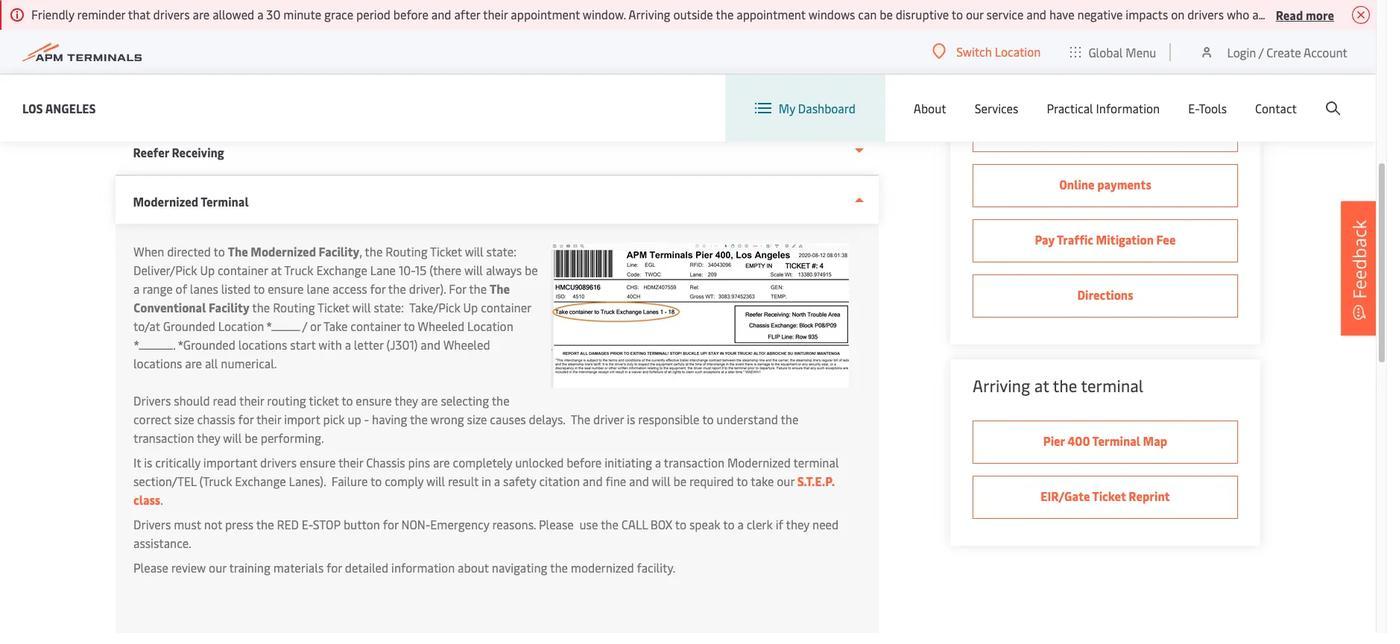 Task type: describe. For each thing, give the bounding box(es) containing it.
causes
[[490, 411, 526, 427]]

modernized terminal element
[[116, 224, 879, 633]]

the down 10-
[[388, 280, 406, 297]]

0 horizontal spatial arriving
[[629, 6, 671, 22]]

speak
[[690, 516, 721, 532]]

are left allowed on the left
[[193, 6, 210, 22]]

modernized inside dropdown button
[[133, 193, 199, 210]]

required
[[690, 473, 734, 489]]

be inside drivers should read their routing ticket to ensure they are selecting the correct size chassis for their import pick up - having the wrong size causes delays.  the driver is responsible to understand the transaction they will be performing.
[[245, 430, 258, 446]]

the right for
[[469, 280, 487, 297]]

1 appointment from the left
[[511, 6, 580, 22]]

allowed
[[213, 6, 254, 22]]

the left the wrong
[[410, 411, 428, 427]]

their right after
[[483, 6, 508, 22]]

the left red
[[256, 516, 274, 532]]

their down routing
[[256, 411, 281, 427]]

e- inside drivers must not press the red e-stop button for non-emergency reasons. please  use the call box to speak to a clerk if they need assistance.
[[302, 516, 313, 532]]

should
[[174, 392, 210, 409]]

the conventional facility
[[133, 280, 510, 315]]

and inside the routing ticket will state:  take/pick up container to/at grounded location *_____ / or take container to wheeled location *______. *grounded locations start with a letter (j301) and wheeled locations are all numerical.
[[421, 336, 441, 353]]

eir/gate ticket reprint link
[[973, 476, 1239, 519]]

2 horizontal spatial location
[[995, 43, 1041, 60]]

facility.
[[637, 559, 676, 576]]

container inside , the routing ticket will state: deliver/pick up container at truck exchange lane 10-15 (there will always be a range of lanes listed to ensure lane access for the driver). for the
[[218, 262, 268, 278]]

terminal inside it is critically important drivers ensure their chassis pins are completely unlocked before initiating a transaction modernized terminal section/tel (truck exchange lanes).  failure to comply will result in a safety citation and fine and will be required to take our
[[794, 454, 839, 471]]

2 appointment from the left
[[737, 6, 806, 22]]

when directed to the modernized facility
[[133, 243, 360, 260]]

please inside drivers must not press the red e-stop button for non-emergency reasons. please  use the call box to speak to a clerk if they need assistance.
[[539, 516, 574, 532]]

chassis
[[366, 454, 405, 471]]

ensure inside drivers should read their routing ticket to ensure they are selecting the correct size chassis for their import pick up - having the wrong size causes delays.  the driver is responsible to understand the transaction they will be performing.
[[356, 392, 392, 409]]

receiving
[[172, 144, 225, 160]]

0 vertical spatial wheeled
[[418, 318, 465, 334]]

having
[[372, 411, 407, 427]]

button
[[344, 516, 380, 532]]

about
[[458, 559, 489, 576]]

who
[[1227, 6, 1250, 22]]

to right speak
[[724, 516, 735, 532]]

the right ,
[[365, 243, 383, 260]]

class
[[133, 491, 161, 508]]

with
[[319, 336, 342, 353]]

are inside the routing ticket will state:  take/pick up container to/at grounded location *_____ / or take container to wheeled location *______. *grounded locations start with a letter (j301) and wheeled locations are all numerical.
[[185, 355, 202, 371]]

read
[[1277, 6, 1304, 23]]

correct
[[133, 411, 171, 427]]

before
[[973, 63, 1022, 85]]

all
[[205, 355, 218, 371]]

result
[[448, 473, 479, 489]]

0 horizontal spatial our
[[209, 559, 227, 576]]

0 vertical spatial our
[[966, 6, 984, 22]]

need
[[813, 516, 839, 532]]

pay
[[1035, 231, 1055, 248]]

e-tools button
[[1189, 75, 1228, 142]]

comply
[[385, 473, 424, 489]]

30
[[266, 6, 281, 22]]

drivers for drivers should read their routing ticket to ensure they are selecting the correct size chassis for their import pick up - having the wrong size causes delays.  the driver is responsible to understand the transaction they will be performing.
[[133, 392, 171, 409]]

1 vertical spatial arrive
[[1057, 63, 1099, 85]]

be right can
[[880, 6, 893, 22]]

for inside , the routing ticket will state: deliver/pick up container at truck exchange lane 10-15 (there will always be a range of lanes listed to ensure lane access for the driver). for the
[[370, 280, 386, 297]]

contact button
[[1256, 75, 1298, 142]]

los angeles
[[22, 100, 96, 116]]

truck
[[284, 262, 314, 278]]

training
[[229, 559, 271, 576]]

terminal inside dropdown button
[[201, 193, 249, 210]]

initiating
[[605, 454, 652, 471]]

information
[[392, 559, 455, 576]]

period
[[356, 6, 391, 22]]

after
[[454, 6, 481, 22]]

you
[[1026, 63, 1053, 85]]

they inside drivers must not press the red e-stop button for non-emergency reasons. please  use the call box to speak to a clerk if they need assistance.
[[786, 516, 810, 532]]

be inside it is critically important drivers ensure their chassis pins are completely unlocked before initiating a transaction modernized terminal section/tel (truck exchange lanes).  failure to comply will result in a safety citation and fine and will be required to take our
[[674, 473, 687, 489]]

a inside drivers must not press the red e-stop button for non-emergency reasons. please  use the call box to speak to a clerk if they need assistance.
[[738, 516, 744, 532]]

review
[[171, 559, 206, 576]]

1 vertical spatial at
[[1035, 374, 1050, 397]]

a right initiating
[[655, 454, 661, 471]]

create
[[1267, 44, 1302, 60]]

to up up
[[342, 392, 353, 409]]

1 vertical spatial container
[[481, 299, 531, 315]]

important
[[203, 454, 257, 471]]

to/at
[[133, 318, 160, 334]]

practical information button
[[1047, 75, 1161, 142]]

to down the chassis
[[371, 473, 382, 489]]

login / create account link
[[1200, 30, 1348, 74]]

online payments link
[[973, 164, 1239, 207]]

modernized inside it is critically important drivers ensure their chassis pins are completely unlocked before initiating a transaction modernized terminal section/tel (truck exchange lanes).  failure to comply will result in a safety citation and fine and will be required to take our
[[728, 454, 791, 471]]

up inside , the routing ticket will state: deliver/pick up container at truck exchange lane 10-15 (there will always be a range of lanes listed to ensure lane access for the driver). for the
[[200, 262, 215, 278]]

pier 400 terminal map link
[[973, 421, 1239, 464]]

los
[[22, 100, 43, 116]]

0 horizontal spatial drivers
[[153, 6, 190, 22]]

to inside , the routing ticket will state: deliver/pick up container at truck exchange lane 10-15 (there will always be a range of lanes listed to ensure lane access for the driver). for the
[[254, 280, 265, 297]]

responsible
[[638, 411, 700, 427]]

terminal inside 'link'
[[1093, 433, 1141, 449]]

and down initiating
[[629, 473, 649, 489]]

-
[[364, 411, 369, 427]]

0 horizontal spatial location
[[218, 318, 264, 334]]

modernized
[[571, 559, 634, 576]]

15
[[415, 262, 427, 278]]

routing inside the routing ticket will state:  take/pick up container to/at grounded location *_____ / or take container to wheeled location *______. *grounded locations start with a letter (j301) and wheeled locations are all numerical.
[[273, 299, 315, 315]]

2 vertical spatial container
[[351, 318, 401, 334]]

grounded
[[163, 318, 215, 334]]

letter
[[354, 336, 384, 353]]

traffic
[[1057, 231, 1094, 248]]

modernized terminal button
[[116, 176, 879, 224]]

facility inside the conventional facility
[[209, 299, 250, 315]]

arriving at the terminal
[[973, 374, 1144, 397]]

routing inside , the routing ticket will state: deliver/pick up container at truck exchange lane 10-15 (there will always be a range of lanes listed to ensure lane access for the driver). for the
[[386, 243, 428, 260]]

200826 imgpsh mobile save image
[[551, 242, 849, 388]]

wrong
[[431, 411, 464, 427]]

to right responsible at bottom
[[703, 411, 714, 427]]

when
[[133, 243, 164, 260]]

is inside it is critically important drivers ensure their chassis pins are completely unlocked before initiating a transaction modernized terminal section/tel (truck exchange lanes).  failure to comply will result in a safety citation and fine and will be required to take our
[[144, 454, 152, 471]]

materials for
[[273, 559, 342, 576]]

section/tel
[[133, 473, 197, 489]]

exchange inside it is critically important drivers ensure their chassis pins are completely unlocked before initiating a transaction modernized terminal section/tel (truck exchange lanes).  failure to comply will result in a safety citation and fine and will be required to take our
[[235, 473, 286, 489]]

negative
[[1078, 6, 1123, 22]]

my dashboard button
[[755, 75, 856, 142]]

friendly reminder that drivers are allowed a 30 minute grace period before and after their appointment window. arriving outside the appointment windows can be disruptive to our service and have negative impacts on drivers who arrive on time. drivers tha
[[31, 6, 1388, 22]]

my dashboard
[[779, 100, 856, 116]]

switch
[[957, 43, 992, 60]]

lane
[[307, 280, 330, 297]]

,
[[360, 243, 362, 260]]

/ inside the routing ticket will state:  take/pick up container to/at grounded location *_____ / or take container to wheeled location *______. *grounded locations start with a letter (j301) and wheeled locations are all numerical.
[[302, 318, 307, 334]]

the inside drivers should read their routing ticket to ensure they are selecting the correct size chassis for their import pick up - having the wrong size causes delays.  the driver is responsible to understand the transaction they will be performing.
[[571, 411, 591, 427]]

will down initiating
[[652, 473, 671, 489]]

map
[[1144, 433, 1168, 449]]

disruptive
[[896, 6, 949, 22]]

read more button
[[1277, 5, 1335, 24]]

drivers should read their routing ticket to ensure they are selecting the correct size chassis for their import pick up - having the wrong size causes delays.  the driver is responsible to understand the transaction they will be performing.
[[133, 392, 799, 446]]

eir/gate
[[1041, 488, 1091, 504]]



Task type: vqa. For each thing, say whether or not it's contained in the screenshot.
'to' inside Due care has been taken to ensure container and vessel information is as accurate as possible. APM Terminals does not however assume any liability for the correctness or completeness of the information provided.
no



Task type: locate. For each thing, give the bounding box(es) containing it.
2 vertical spatial modernized
[[728, 454, 791, 471]]

routing
[[386, 243, 428, 260], [273, 299, 315, 315]]

a inside the routing ticket will state:  take/pick up container to/at grounded location *_____ / or take container to wheeled location *______. *grounded locations start with a letter (j301) and wheeled locations are all numerical.
[[345, 336, 351, 353]]

1 vertical spatial wheeled
[[443, 336, 490, 353]]

to right 'listed'
[[254, 280, 265, 297]]

will left state:
[[465, 243, 484, 260]]

/ left or
[[302, 318, 307, 334]]

2 horizontal spatial the
[[571, 411, 591, 427]]

be left required
[[674, 473, 687, 489]]

fee
[[1157, 231, 1176, 248]]

0 vertical spatial up
[[200, 262, 215, 278]]

modernized up take
[[728, 454, 791, 471]]

terminal up s.t.e.p.
[[794, 454, 839, 471]]

pick
[[323, 411, 345, 427]]

terminal up pier 400 terminal map
[[1082, 374, 1144, 397]]

directed
[[167, 243, 211, 260]]

ensure inside it is critically important drivers ensure their chassis pins are completely unlocked before initiating a transaction modernized terminal section/tel (truck exchange lanes).  failure to comply will result in a safety citation and fine and will be required to take our
[[300, 454, 336, 471]]

driver).
[[409, 280, 446, 297]]

transaction inside it is critically important drivers ensure their chassis pins are completely unlocked before initiating a transaction modernized terminal section/tel (truck exchange lanes).  failure to comply will result in a safety citation and fine and will be required to take our
[[664, 454, 725, 471]]

1 vertical spatial routing
[[273, 299, 315, 315]]

ticket left reprint
[[1093, 488, 1127, 504]]

1 vertical spatial modernized
[[251, 243, 316, 260]]

to up (j301)
[[404, 318, 415, 334]]

10-
[[399, 262, 415, 278]]

2 vertical spatial ticket
[[1093, 488, 1127, 504]]

their up failure
[[338, 454, 363, 471]]

1 vertical spatial before
[[567, 454, 602, 471]]

e-tools
[[1189, 100, 1228, 116]]

before right period
[[394, 6, 429, 22]]

0 vertical spatial for
[[370, 280, 386, 297]]

1 vertical spatial they
[[197, 430, 220, 446]]

1 horizontal spatial up
[[464, 299, 478, 315]]

0 horizontal spatial on
[[1172, 6, 1185, 22]]

e- inside dropdown button
[[1189, 100, 1199, 116]]

1 horizontal spatial please
[[539, 516, 574, 532]]

location down 'listed'
[[218, 318, 264, 334]]

outside
[[674, 6, 714, 22]]

size down should
[[174, 411, 194, 427]]

directions link
[[973, 274, 1239, 318]]

1 vertical spatial ticket
[[318, 299, 350, 315]]

reefer
[[133, 144, 170, 160]]

1 vertical spatial please
[[133, 559, 168, 576]]

transaction inside drivers should read their routing ticket to ensure they are selecting the correct size chassis for their import pick up - having the wrong size causes delays.  the driver is responsible to understand the transaction they will be performing.
[[133, 430, 194, 446]]

eir/gate ticket reprint
[[1041, 488, 1171, 504]]

terminal right '400' at right bottom
[[1093, 433, 1141, 449]]

tools
[[1199, 100, 1228, 116]]

exchange down important
[[235, 473, 286, 489]]

ticket inside the routing ticket will state:  take/pick up container to/at grounded location *_____ / or take container to wheeled location *______. *grounded locations start with a letter (j301) and wheeled locations are all numerical.
[[318, 299, 350, 315]]

will down pins at the left of the page
[[427, 473, 445, 489]]

0 horizontal spatial the
[[228, 243, 248, 260]]

time.
[[1303, 6, 1329, 22]]

please down assistance.
[[133, 559, 168, 576]]

1 horizontal spatial on
[[1286, 6, 1300, 22]]

1 horizontal spatial routing
[[386, 243, 428, 260]]

0 vertical spatial arriving
[[629, 6, 671, 22]]

to right disruptive
[[952, 6, 964, 22]]

container up letter
[[351, 318, 401, 334]]

routing up *_____
[[273, 299, 315, 315]]

on left time.
[[1286, 6, 1300, 22]]

1 on from the left
[[1172, 6, 1185, 22]]

pins
[[408, 454, 430, 471]]

0 vertical spatial they
[[395, 392, 418, 409]]

/ inside "link"
[[1259, 44, 1264, 60]]

up down for
[[464, 299, 478, 315]]

please
[[539, 516, 574, 532], [133, 559, 168, 576]]

1 horizontal spatial at
[[1035, 374, 1050, 397]]

our right take
[[777, 473, 795, 489]]

e- right red
[[302, 516, 313, 532]]

take
[[324, 318, 348, 334]]

will inside drivers should read their routing ticket to ensure they are selecting the correct size chassis for their import pick up - having the wrong size causes delays.  the driver is responsible to understand the transaction they will be performing.
[[223, 430, 242, 446]]

the
[[228, 243, 248, 260], [490, 280, 510, 297], [571, 411, 591, 427]]

0 vertical spatial at
[[271, 262, 282, 278]]

a left range
[[133, 280, 140, 297]]

1 horizontal spatial they
[[395, 392, 418, 409]]

and left have
[[1027, 6, 1047, 22]]

please review our training materials for detailed information about navigating the modernized facility.
[[133, 559, 676, 576]]

will up for
[[465, 262, 483, 278]]

0 horizontal spatial arrive
[[1057, 63, 1099, 85]]

completely
[[453, 454, 513, 471]]

0 vertical spatial /
[[1259, 44, 1264, 60]]

our right review
[[209, 559, 227, 576]]

0 horizontal spatial locations
[[133, 355, 182, 371]]

a inside , the routing ticket will state: deliver/pick up container at truck exchange lane 10-15 (there will always be a range of lanes listed to ensure lane access for the driver). for the
[[133, 280, 140, 297]]

the inside the routing ticket will state:  take/pick up container to/at grounded location *_____ / or take container to wheeled location *______. *grounded locations start with a letter (j301) and wheeled locations are all numerical.
[[252, 299, 270, 315]]

be inside , the routing ticket will state: deliver/pick up container at truck exchange lane 10-15 (there will always be a range of lanes listed to ensure lane access for the driver). for the
[[525, 262, 538, 278]]

selecting
[[441, 392, 489, 409]]

payments
[[1098, 176, 1152, 192]]

2 horizontal spatial container
[[481, 299, 531, 315]]

1 horizontal spatial modernized
[[251, 243, 316, 260]]

drivers down performing.
[[260, 454, 297, 471]]

2 size from the left
[[467, 411, 487, 427]]

to left take
[[737, 473, 748, 489]]

terminal up when directed to the modernized facility
[[201, 193, 249, 210]]

1 vertical spatial drivers
[[133, 392, 171, 409]]

start
[[290, 336, 316, 353]]

0 vertical spatial modernized
[[133, 193, 199, 210]]

facility down 'listed'
[[209, 299, 250, 315]]

2 vertical spatial for
[[383, 516, 399, 532]]

ticket
[[430, 243, 462, 260], [318, 299, 350, 315], [1093, 488, 1127, 504]]

about
[[914, 100, 947, 116]]

to
[[952, 6, 964, 22], [214, 243, 225, 260], [254, 280, 265, 297], [404, 318, 415, 334], [342, 392, 353, 409], [703, 411, 714, 427], [371, 473, 382, 489], [737, 473, 748, 489], [675, 516, 687, 532], [724, 516, 735, 532]]

2 vertical spatial ensure
[[300, 454, 336, 471]]

for inside drivers should read their routing ticket to ensure they are selecting the correct size chassis for their import pick up - having the wrong size causes delays.  the driver is responsible to understand the transaction they will be performing.
[[238, 411, 254, 427]]

0 vertical spatial terminal
[[201, 193, 249, 210]]

they up having
[[395, 392, 418, 409]]

1 horizontal spatial /
[[1259, 44, 1264, 60]]

los angeles link
[[22, 99, 96, 117]]

before inside it is critically important drivers ensure their chassis pins are completely unlocked before initiating a transaction modernized terminal section/tel (truck exchange lanes).  failure to comply will result in a safety citation and fine and will be required to take our
[[567, 454, 602, 471]]

before you arrive
[[973, 63, 1099, 85]]

drivers inside drivers should read their routing ticket to ensure they are selecting the correct size chassis for their import pick up - having the wrong size causes delays.  the driver is responsible to understand the transaction they will be performing.
[[133, 392, 171, 409]]

the up causes
[[492, 392, 510, 409]]

the right outside
[[716, 6, 734, 22]]

0 horizontal spatial at
[[271, 262, 282, 278]]

/ right the login
[[1259, 44, 1264, 60]]

1 horizontal spatial terminal
[[1093, 433, 1141, 449]]

are up the wrong
[[421, 392, 438, 409]]

the left call
[[601, 516, 619, 532]]

1 vertical spatial exchange
[[235, 473, 286, 489]]

drivers left tha
[[1332, 6, 1370, 22]]

0 vertical spatial arrive
[[1253, 6, 1284, 22]]

the up 'listed'
[[228, 243, 248, 260]]

our left service
[[966, 6, 984, 22]]

0 horizontal spatial container
[[218, 262, 268, 278]]

0 vertical spatial transaction
[[133, 430, 194, 446]]

0 vertical spatial exchange
[[317, 262, 368, 278]]

before up citation in the left of the page
[[567, 454, 602, 471]]

pay traffic mitigation fee link
[[973, 219, 1239, 263]]

before
[[394, 6, 429, 22], [567, 454, 602, 471]]

failure
[[332, 473, 368, 489]]

1 vertical spatial facility
[[209, 299, 250, 315]]

drivers inside drivers must not press the red e-stop button for non-emergency reasons. please  use the call box to speak to a clerk if they need assistance.
[[133, 516, 171, 532]]

is right it
[[144, 454, 152, 471]]

ticket inside , the routing ticket will state: deliver/pick up container at truck exchange lane 10-15 (there will always be a range of lanes listed to ensure lane access for the driver). for the
[[430, 243, 462, 260]]

the left driver
[[571, 411, 591, 427]]

up
[[348, 411, 361, 427]]

services button
[[975, 75, 1019, 142]]

emergency
[[431, 516, 490, 532]]

ensure down performing.
[[300, 454, 336, 471]]

0 vertical spatial please
[[539, 516, 574, 532]]

deliver/pick
[[133, 262, 197, 278]]

1 horizontal spatial facility
[[319, 243, 360, 260]]

exchange
[[317, 262, 368, 278], [235, 473, 286, 489]]

online
[[1060, 176, 1095, 192]]

grace
[[324, 6, 354, 22]]

up up lanes
[[200, 262, 215, 278]]

to right directed
[[214, 243, 225, 260]]

2 vertical spatial drivers
[[133, 516, 171, 532]]

0 vertical spatial is
[[627, 411, 636, 427]]

on right impacts
[[1172, 6, 1185, 22]]

and right (j301)
[[421, 336, 441, 353]]

0 horizontal spatial /
[[302, 318, 307, 334]]

their inside it is critically important drivers ensure their chassis pins are completely unlocked before initiating a transaction modernized terminal section/tel (truck exchange lanes).  failure to comply will result in a safety citation and fine and will be required to take our
[[338, 454, 363, 471]]

1 horizontal spatial arriving
[[973, 374, 1031, 397]]

location down always
[[468, 318, 514, 334]]

or
[[310, 318, 321, 334]]

0 horizontal spatial please
[[133, 559, 168, 576]]

reefer receiving
[[133, 144, 225, 160]]

mitigation
[[1097, 231, 1154, 248]]

ensure inside , the routing ticket will state: deliver/pick up container at truck exchange lane 10-15 (there will always be a range of lanes listed to ensure lane access for the driver). for the
[[268, 280, 304, 297]]

ensure down truck
[[268, 280, 304, 297]]

more
[[1306, 6, 1335, 23]]

1 vertical spatial terminal
[[1093, 433, 1141, 449]]

reprint
[[1129, 488, 1171, 504]]

are left all
[[185, 355, 202, 371]]

our inside it is critically important drivers ensure their chassis pins are completely unlocked before initiating a transaction modernized terminal section/tel (truck exchange lanes).  failure to comply will result in a safety citation and fine and will be required to take our
[[777, 473, 795, 489]]

modernized up truck
[[251, 243, 316, 260]]

arrive right who
[[1253, 6, 1284, 22]]

the routing ticket will state:  take/pick up container to/at grounded location *_____ / or take container to wheeled location *______. *grounded locations start with a letter (j301) and wheeled locations are all numerical.
[[133, 299, 531, 371]]

locations down *______.
[[133, 355, 182, 371]]

s.t.e.p.
[[798, 473, 835, 489]]

2 vertical spatial the
[[571, 411, 591, 427]]

1 horizontal spatial is
[[627, 411, 636, 427]]

0 vertical spatial locations
[[238, 336, 287, 353]]

1 vertical spatial is
[[144, 454, 152, 471]]

are inside it is critically important drivers ensure their chassis pins are completely unlocked before initiating a transaction modernized terminal section/tel (truck exchange lanes).  failure to comply will result in a safety citation and fine and will be required to take our
[[433, 454, 450, 471]]

range
[[143, 280, 173, 297]]

not
[[204, 516, 222, 532]]

conventional
[[133, 299, 206, 315]]

1 horizontal spatial ticket
[[430, 243, 462, 260]]

at inside , the routing ticket will state: deliver/pick up container at truck exchange lane 10-15 (there will always be a range of lanes listed to ensure lane access for the driver). for the
[[271, 262, 282, 278]]

close alert image
[[1353, 6, 1371, 24]]

a left the 30 at the left
[[257, 6, 264, 22]]

0 vertical spatial terminal
[[1082, 374, 1144, 397]]

0 horizontal spatial terminal
[[794, 454, 839, 471]]

facility up the access
[[319, 243, 360, 260]]

drivers up the correct
[[133, 392, 171, 409]]

0 vertical spatial the
[[228, 243, 248, 260]]

the right navigating
[[550, 559, 568, 576]]

online payments
[[1060, 176, 1152, 192]]

at left truck
[[271, 262, 282, 278]]

up inside the routing ticket will state:  take/pick up container to/at grounded location *_____ / or take container to wheeled location *______. *grounded locations start with a letter (j301) and wheeled locations are all numerical.
[[464, 299, 478, 315]]

1 horizontal spatial e-
[[1189, 100, 1199, 116]]

1 vertical spatial e-
[[302, 516, 313, 532]]

1 size from the left
[[174, 411, 194, 427]]

it is critically important drivers ensure their chassis pins are completely unlocked before initiating a transaction modernized terminal section/tel (truck exchange lanes).  failure to comply will result in a safety citation and fine and will be required to take our
[[133, 454, 839, 489]]

window.
[[583, 6, 626, 22]]

the inside the conventional facility
[[490, 280, 510, 297]]

for inside drivers must not press the red e-stop button for non-emergency reasons. please  use the call box to speak to a clerk if they need assistance.
[[383, 516, 399, 532]]

the right understand
[[781, 411, 799, 427]]

2 horizontal spatial modernized
[[728, 454, 791, 471]]

will up important
[[223, 430, 242, 446]]

2 vertical spatial they
[[786, 516, 810, 532]]

stop
[[313, 516, 341, 532]]

1 horizontal spatial the
[[490, 280, 510, 297]]

2 vertical spatial our
[[209, 559, 227, 576]]

ticket up (there
[[430, 243, 462, 260]]

read
[[213, 392, 237, 409]]

0 horizontal spatial they
[[197, 430, 220, 446]]

locations
[[238, 336, 287, 353], [133, 355, 182, 371]]

information
[[1097, 100, 1161, 116]]

container down always
[[481, 299, 531, 315]]

0 vertical spatial ticket
[[430, 243, 462, 260]]

2 on from the left
[[1286, 6, 1300, 22]]

0 horizontal spatial appointment
[[511, 6, 580, 22]]

1 vertical spatial ensure
[[356, 392, 392, 409]]

0 horizontal spatial ticket
[[318, 299, 350, 315]]

is inside drivers should read their routing ticket to ensure they are selecting the correct size chassis for their import pick up - having the wrong size causes delays.  the driver is responsible to understand the transaction they will be performing.
[[627, 411, 636, 427]]

up
[[200, 262, 215, 278], [464, 299, 478, 315]]

drivers up assistance.
[[133, 516, 171, 532]]

and left fine
[[583, 473, 603, 489]]

is right driver
[[627, 411, 636, 427]]

1 horizontal spatial container
[[351, 318, 401, 334]]

and left after
[[432, 6, 452, 22]]

0 vertical spatial drivers
[[1332, 6, 1370, 22]]

.
[[161, 491, 163, 508]]

always
[[486, 262, 522, 278]]

for
[[449, 280, 467, 297]]

in
[[482, 473, 491, 489]]

access
[[333, 280, 367, 297]]

to right box
[[675, 516, 687, 532]]

will down the access
[[352, 299, 371, 315]]

size down selecting
[[467, 411, 487, 427]]

a left clerk
[[738, 516, 744, 532]]

1 vertical spatial arriving
[[973, 374, 1031, 397]]

they down chassis
[[197, 430, 220, 446]]

drivers must not press the red e-stop button for non-emergency reasons. please  use the call box to speak to a clerk if they need assistance.
[[133, 516, 839, 551]]

modernized down reefer receiving at the top left of page
[[133, 193, 199, 210]]

1 horizontal spatial appointment
[[737, 6, 806, 22]]

performing.
[[261, 430, 324, 446]]

1 vertical spatial the
[[490, 280, 510, 297]]

0 horizontal spatial exchange
[[235, 473, 286, 489]]

1 horizontal spatial our
[[777, 473, 795, 489]]

*______.
[[133, 336, 176, 353]]

login
[[1228, 44, 1257, 60]]

0 horizontal spatial modernized
[[133, 193, 199, 210]]

are right pins at the left of the page
[[433, 454, 450, 471]]

transaction up required
[[664, 454, 725, 471]]

must
[[174, 516, 201, 532]]

they right if
[[786, 516, 810, 532]]

400
[[1068, 433, 1091, 449]]

they
[[395, 392, 418, 409], [197, 430, 220, 446], [786, 516, 810, 532]]

transaction down the correct
[[133, 430, 194, 446]]

drivers for drivers must not press the red e-stop button for non-emergency reasons. please  use the call box to speak to a clerk if they need assistance.
[[133, 516, 171, 532]]

windows
[[809, 6, 856, 22]]

ensure
[[268, 280, 304, 297], [356, 392, 392, 409], [300, 454, 336, 471]]

feedback
[[1348, 220, 1372, 299]]

arrive up the practical
[[1057, 63, 1099, 85]]

1 vertical spatial terminal
[[794, 454, 839, 471]]

0 vertical spatial facility
[[319, 243, 360, 260]]

exchange up the access
[[317, 262, 368, 278]]

a right in
[[494, 473, 501, 489]]

e- right information
[[1189, 100, 1199, 116]]

appointment left windows
[[737, 6, 806, 22]]

read more
[[1277, 6, 1335, 23]]

0 horizontal spatial up
[[200, 262, 215, 278]]

their right read
[[239, 392, 264, 409]]

1 vertical spatial /
[[302, 318, 307, 334]]

drivers inside it is critically important drivers ensure their chassis pins are completely unlocked before initiating a transaction modernized terminal section/tel (truck exchange lanes).  failure to comply will result in a safety citation and fine and will be required to take our
[[260, 454, 297, 471]]

about button
[[914, 75, 947, 142]]

2 horizontal spatial drivers
[[1188, 6, 1225, 22]]

are inside drivers should read their routing ticket to ensure they are selecting the correct size chassis for their import pick up - having the wrong size causes delays.  the driver is responsible to understand the transaction they will be performing.
[[421, 392, 438, 409]]

the up pier
[[1053, 374, 1078, 397]]

1 horizontal spatial location
[[468, 318, 514, 334]]

a
[[257, 6, 264, 22], [133, 280, 140, 297], [345, 336, 351, 353], [655, 454, 661, 471], [494, 473, 501, 489], [738, 516, 744, 532]]

red
[[277, 516, 299, 532]]

1 vertical spatial locations
[[133, 355, 182, 371]]

ticket inside 'eir/gate ticket reprint' link
[[1093, 488, 1127, 504]]

1 horizontal spatial before
[[567, 454, 602, 471]]

drivers right that at the top of the page
[[153, 6, 190, 22]]

reefer receiving button
[[116, 127, 879, 176]]

1 horizontal spatial terminal
[[1082, 374, 1144, 397]]

0 horizontal spatial is
[[144, 454, 152, 471]]

1 horizontal spatial drivers
[[260, 454, 297, 471]]

0 vertical spatial container
[[218, 262, 268, 278]]

container
[[218, 262, 268, 278], [481, 299, 531, 315], [351, 318, 401, 334]]

service
[[987, 6, 1024, 22]]

container down when directed to the modernized facility
[[218, 262, 268, 278]]

will inside the routing ticket will state:  take/pick up container to/at grounded location *_____ / or take container to wheeled location *______. *grounded locations start with a letter (j301) and wheeled locations are all numerical.
[[352, 299, 371, 315]]

citation
[[539, 473, 580, 489]]

0 horizontal spatial size
[[174, 411, 194, 427]]

import
[[284, 411, 320, 427]]

to inside the routing ticket will state:  take/pick up container to/at grounded location *_____ / or take container to wheeled location *______. *grounded locations start with a letter (j301) and wheeled locations are all numerical.
[[404, 318, 415, 334]]

0 horizontal spatial before
[[394, 6, 429, 22]]

unlocked
[[515, 454, 564, 471]]

*grounded
[[178, 336, 236, 353]]

exchange inside , the routing ticket will state: deliver/pick up container at truck exchange lane 10-15 (there will always be a range of lanes listed to ensure lane access for the driver). for the
[[317, 262, 368, 278]]

1 vertical spatial transaction
[[664, 454, 725, 471]]



